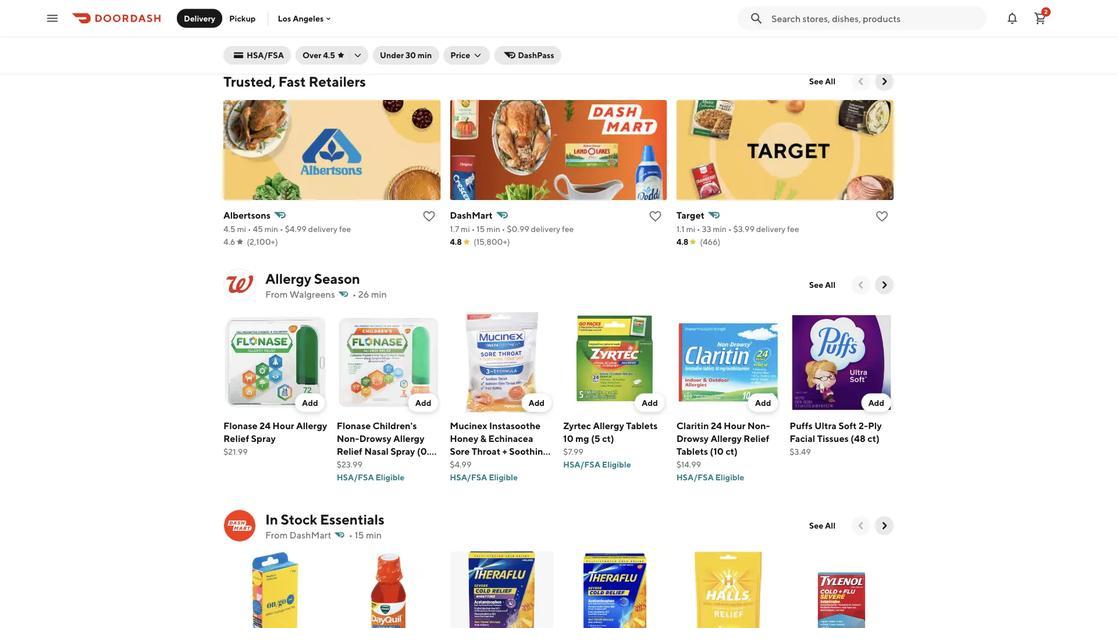 Task type: describe. For each thing, give the bounding box(es) containing it.
1 items, open order cart image
[[1034, 11, 1048, 25]]

add for mucinex instasoothe honey & echinacea sore throat + soothing comfort drops (20 ct)
[[529, 398, 545, 408]]

puffs ultra soft 2-ply facial tissues (48 ct) image
[[790, 311, 894, 415]]

4.6
[[223, 237, 235, 247]]

drops
[[489, 459, 515, 470]]

$14.99
[[677, 460, 701, 469]]

fee for target
[[787, 224, 799, 234]]

see all link for allergy season
[[802, 276, 843, 294]]

eligible inside $4.99 hsa/fsa eligible
[[489, 473, 518, 482]]

min inside under 30 min button
[[418, 50, 432, 60]]

$23.99
[[337, 460, 363, 469]]

tissues
[[817, 433, 849, 444]]

season
[[314, 270, 360, 287]]

30
[[406, 50, 416, 60]]

1 see all from the top
[[809, 77, 836, 86]]

trusted, fast retailers
[[223, 73, 366, 90]]

click to add this store to your saved list image
[[649, 210, 663, 223]]

trusted,
[[223, 73, 276, 90]]

(10
[[710, 446, 724, 457]]

eligible inside $15.99 hsa/fsa eligible
[[262, 35, 291, 45]]

open menu image
[[45, 11, 59, 25]]

see all for allergy season
[[809, 280, 836, 290]]

oz)
[[337, 459, 350, 470]]

1.1 mi • 33 min • $3.99 delivery fee
[[677, 224, 799, 234]]

halls relief honey lemon cough drops (30 ct) image
[[677, 552, 781, 629]]

1 horizontal spatial 15
[[477, 224, 485, 234]]

sore
[[450, 446, 470, 457]]

relief inside flonase children's non-drowsy allergy relief nasal spray (0.38 oz)
[[337, 446, 363, 457]]

ct) inside puffs ultra soft 2-ply facial tissues (48 ct) $3.49
[[868, 433, 880, 444]]

2 button
[[1029, 7, 1052, 30]]

• down essentials
[[349, 530, 353, 541]]

under
[[380, 50, 404, 60]]

retailers
[[309, 73, 366, 90]]

see for allergy season
[[809, 280, 824, 290]]

1 all from the top
[[825, 77, 836, 86]]

0 horizontal spatial $4.99
[[285, 224, 307, 234]]

relief inside flonase 24 hour allergy relief spray $21.99
[[223, 433, 249, 444]]

ultra
[[815, 420, 837, 431]]

from dashmart
[[265, 530, 331, 541]]

angeles
[[293, 14, 324, 23]]

1 see all link from the top
[[802, 72, 843, 91]]

walgreens
[[290, 289, 335, 300]]

nasal
[[364, 446, 389, 457]]

price
[[451, 50, 470, 60]]

essentials
[[320, 511, 385, 528]]

allergy season
[[265, 270, 360, 287]]

4.5 mi • 45 min • $4.99 delivery fee
[[223, 224, 351, 234]]

children's
[[373, 420, 417, 431]]

+
[[502, 446, 507, 457]]

hsa/fsa inside zyrtec allergy tablets 10 mg (5 ct) $7.99 hsa/fsa eligible
[[563, 460, 601, 469]]

vicks dayquil cold & flu relief liquid (8 oz) image
[[337, 552, 441, 629]]

$7.99
[[563, 447, 584, 457]]

$21.99
[[223, 447, 248, 457]]

&
[[480, 433, 487, 444]]

2 hsa/fsa eligible from the left
[[563, 35, 631, 45]]

ct) inside zyrtec allergy tablets 10 mg (5 ct) $7.99 hsa/fsa eligible
[[602, 433, 614, 444]]

add for flonase 24 hour allergy relief spray
[[302, 398, 318, 408]]

in stock essentials
[[265, 511, 385, 528]]

$15.99
[[223, 22, 248, 32]]

mg
[[576, 433, 589, 444]]

(15,800+)
[[474, 237, 510, 247]]

min right 26
[[371, 289, 387, 300]]

1.7
[[450, 224, 459, 234]]

soothing
[[509, 446, 549, 457]]

echinacea
[[488, 433, 533, 444]]

spray inside flonase children's non-drowsy allergy relief nasal spray (0.38 oz)
[[391, 446, 415, 457]]

Store search: begin typing to search for stores available on DoorDash text field
[[772, 12, 980, 25]]

previous button of carousel image for second next button of carousel icon from the top
[[855, 520, 867, 532]]

next button of carousel image
[[879, 279, 890, 291]]

over
[[303, 50, 322, 60]]

$3.49
[[790, 447, 811, 457]]

los angeles
[[278, 14, 324, 23]]

mi for albertsons
[[237, 224, 246, 234]]

from for in
[[265, 530, 288, 541]]

flonase children's non-drowsy allergy relief nasal spray (0.38 oz) image
[[337, 311, 441, 415]]

claritin 24 hour non-drowsy allergy relief tablets (10 ct) image
[[677, 311, 781, 415]]

$15.99 hsa/fsa eligible
[[223, 22, 291, 45]]

spray inside flonase 24 hour allergy relief spray $21.99
[[251, 433, 276, 444]]

price button
[[444, 46, 490, 65]]

fee for dashmart
[[562, 224, 574, 234]]

(48
[[851, 433, 866, 444]]

tablets inside the claritin 24 hour non- drowsy allergy relief tablets (10 ct) $14.99 hsa/fsa eligible
[[677, 446, 708, 457]]

soft
[[839, 420, 857, 431]]

click to add this store to your saved list image for albertsons
[[422, 210, 436, 223]]

2 next button of carousel image from the top
[[879, 520, 890, 532]]

$4.99 inside $4.99 hsa/fsa eligible
[[450, 460, 472, 469]]

pickup button
[[222, 9, 263, 28]]

theraflu nighttime severe honey lemon multi-symptom cold relief packets (6 ct) image
[[450, 552, 554, 629]]

add for flonase children's non-drowsy allergy relief nasal spray (0.38 oz)
[[415, 398, 431, 408]]

24 for claritin
[[711, 420, 722, 431]]

ply
[[868, 420, 882, 431]]

1 next button of carousel image from the top
[[879, 76, 890, 87]]

from for allergy
[[265, 289, 288, 300]]

previous button of carousel image for 1st next button of carousel icon
[[855, 76, 867, 87]]

trusted, fast retailers link
[[223, 72, 366, 91]]

allergy inside the claritin 24 hour non- drowsy allergy relief tablets (10 ct) $14.99 hsa/fsa eligible
[[711, 433, 742, 444]]

allergy inside flonase 24 hour allergy relief spray $21.99
[[296, 420, 327, 431]]

instasoothe
[[489, 420, 541, 431]]

$0.99
[[507, 224, 529, 234]]

mi for dashmart
[[461, 224, 470, 234]]

delivery for target
[[756, 224, 786, 234]]

4.8 for dashmart
[[450, 237, 462, 247]]

hsa/fsa inside $4.99 hsa/fsa eligible
[[450, 473, 487, 482]]

• 26 min
[[353, 289, 387, 300]]

min up (15,800+) in the top left of the page
[[487, 224, 500, 234]]

facial
[[790, 433, 815, 444]]

drowsy inside the claritin 24 hour non- drowsy allergy relief tablets (10 ct) $14.99 hsa/fsa eligible
[[677, 433, 709, 444]]

0 horizontal spatial 4.5
[[223, 224, 235, 234]]

under 30 min
[[380, 50, 432, 60]]

delivery
[[184, 13, 215, 23]]

drowsy inside flonase children's non-drowsy allergy relief nasal spray (0.38 oz)
[[359, 433, 392, 444]]

mi for target
[[686, 224, 695, 234]]



Task type: locate. For each thing, give the bounding box(es) containing it.
zyrtec allergy tablets 10 mg (5 ct) image
[[563, 311, 667, 415]]

4 add from the left
[[642, 398, 658, 408]]

1 vertical spatial see all link
[[802, 276, 843, 294]]

5 add from the left
[[755, 398, 771, 408]]

3 see all from the top
[[809, 521, 836, 531]]

1 delivery from the left
[[308, 224, 338, 234]]

0 vertical spatial tablets
[[626, 420, 658, 431]]

2 horizontal spatial fee
[[787, 224, 799, 234]]

3 fee from the left
[[787, 224, 799, 234]]

15
[[477, 224, 485, 234], [355, 530, 364, 541]]

2 vertical spatial all
[[825, 521, 836, 531]]

non- up oz)
[[337, 433, 359, 444]]

claritin
[[677, 420, 709, 431]]

• right 45
[[280, 224, 283, 234]]

target
[[677, 210, 705, 221]]

eligible
[[262, 35, 291, 45], [489, 35, 518, 45], [602, 35, 631, 45], [716, 35, 745, 45], [602, 460, 631, 469], [376, 473, 405, 482], [489, 473, 518, 482], [716, 473, 745, 482]]

delivery
[[308, 224, 338, 234], [531, 224, 560, 234], [756, 224, 786, 234]]

claritin 24 hour non- drowsy allergy relief tablets (10 ct) $14.99 hsa/fsa eligible
[[677, 420, 770, 482]]

0 vertical spatial $4.99
[[285, 224, 307, 234]]

1 horizontal spatial tablets
[[677, 446, 708, 457]]

1 horizontal spatial hour
[[724, 420, 746, 431]]

2 horizontal spatial hsa/fsa eligible
[[677, 35, 745, 45]]

3 delivery from the left
[[756, 224, 786, 234]]

24 for flonase
[[260, 420, 271, 431]]

• right 1.7 on the left top of the page
[[472, 224, 475, 234]]

0 horizontal spatial hour
[[272, 420, 294, 431]]

1 vertical spatial tablets
[[677, 446, 708, 457]]

relief up $21.99
[[223, 433, 249, 444]]

1 horizontal spatial click to add this store to your saved list image
[[875, 210, 889, 223]]

pickup
[[229, 13, 256, 23]]

2 add from the left
[[415, 398, 431, 408]]

ct) right (20
[[534, 459, 546, 470]]

(5
[[591, 433, 600, 444]]

hsa/fsa inside the claritin 24 hour non- drowsy allergy relief tablets (10 ct) $14.99 hsa/fsa eligible
[[677, 473, 714, 482]]

eligible inside zyrtec allergy tablets 10 mg (5 ct) $7.99 hsa/fsa eligible
[[602, 460, 631, 469]]

$4.99 right 45
[[285, 224, 307, 234]]

$4.99 down sore
[[450, 460, 472, 469]]

2
[[1045, 8, 1048, 15]]

0 horizontal spatial 24
[[260, 420, 271, 431]]

add
[[302, 398, 318, 408], [415, 398, 431, 408], [529, 398, 545, 408], [642, 398, 658, 408], [755, 398, 771, 408], [869, 398, 885, 408]]

0 vertical spatial see all
[[809, 77, 836, 86]]

mi right 1.7 on the left top of the page
[[461, 224, 470, 234]]

0 horizontal spatial 4.8
[[450, 237, 462, 247]]

non- inside the claritin 24 hour non- drowsy allergy relief tablets (10 ct) $14.99 hsa/fsa eligible
[[748, 420, 770, 431]]

1 horizontal spatial mi
[[461, 224, 470, 234]]

4.8 for target
[[677, 237, 689, 247]]

24
[[260, 420, 271, 431], [711, 420, 722, 431]]

0 vertical spatial next button of carousel image
[[879, 76, 890, 87]]

1 24 from the left
[[260, 420, 271, 431]]

1 vertical spatial from
[[265, 530, 288, 541]]

zyrtec
[[563, 420, 591, 431]]

2 see all link from the top
[[802, 276, 843, 294]]

0 horizontal spatial dashmart
[[290, 530, 331, 541]]

relief
[[223, 433, 249, 444], [744, 433, 770, 444], [337, 446, 363, 457]]

previous button of carousel image
[[855, 279, 867, 291]]

min down essentials
[[366, 530, 382, 541]]

mi right the 1.1 on the right
[[686, 224, 695, 234]]

eligible inside the claritin 24 hour non- drowsy allergy relief tablets (10 ct) $14.99 hsa/fsa eligible
[[716, 473, 745, 482]]

4.8
[[450, 237, 462, 247], [677, 237, 689, 247]]

fee
[[339, 224, 351, 234], [562, 224, 574, 234], [787, 224, 799, 234]]

click to add this store to your saved list image
[[422, 210, 436, 223], [875, 210, 889, 223]]

zyrtec allergy tablets 10 mg (5 ct) $7.99 hsa/fsa eligible
[[563, 420, 658, 469]]

0 vertical spatial 4.5
[[323, 50, 335, 60]]

hsa/fsa
[[223, 35, 261, 45], [450, 35, 487, 45], [563, 35, 601, 45], [677, 35, 714, 45], [247, 50, 284, 60], [563, 460, 601, 469], [337, 473, 374, 482], [450, 473, 487, 482], [677, 473, 714, 482]]

2 mi from the left
[[461, 224, 470, 234]]

4.5 inside "button"
[[323, 50, 335, 60]]

fee for albertsons
[[339, 224, 351, 234]]

flonase inside flonase children's non-drowsy allergy relief nasal spray (0.38 oz)
[[337, 420, 371, 431]]

1 add from the left
[[302, 398, 318, 408]]

delivery up allergy season
[[308, 224, 338, 234]]

tablets left claritin
[[626, 420, 658, 431]]

mucinex
[[450, 420, 487, 431]]

• left 33
[[697, 224, 701, 234]]

flonase 24 hour allergy relief spray image
[[223, 311, 327, 415]]

min right 33
[[713, 224, 727, 234]]

hsa/fsa inside $23.99 hsa/fsa eligible
[[337, 473, 374, 482]]

3 see all link from the top
[[802, 517, 843, 535]]

over 4.5
[[303, 50, 335, 60]]

1 horizontal spatial flonase
[[337, 420, 371, 431]]

• left 45
[[248, 224, 251, 234]]

all for allergy season
[[825, 280, 836, 290]]

1 hour from the left
[[272, 420, 294, 431]]

(20
[[517, 459, 532, 470]]

fee up the season
[[339, 224, 351, 234]]

0 vertical spatial all
[[825, 77, 836, 86]]

(0.38
[[417, 446, 440, 457]]

1 see from the top
[[809, 77, 824, 86]]

flonase up $21.99
[[223, 420, 258, 431]]

0 horizontal spatial click to add this store to your saved list image
[[422, 210, 436, 223]]

24 inside flonase 24 hour allergy relief spray $21.99
[[260, 420, 271, 431]]

hsa/fsa inside button
[[247, 50, 284, 60]]

relief inside the claritin 24 hour non- drowsy allergy relief tablets (10 ct) $14.99 hsa/fsa eligible
[[744, 433, 770, 444]]

1 horizontal spatial 4.8
[[677, 237, 689, 247]]

add for zyrtec allergy tablets 10 mg (5 ct)
[[642, 398, 658, 408]]

min right 45
[[265, 224, 278, 234]]

1 flonase from the left
[[223, 420, 258, 431]]

0 horizontal spatial 15
[[355, 530, 364, 541]]

0 horizontal spatial spray
[[251, 433, 276, 444]]

0 vertical spatial previous button of carousel image
[[855, 76, 867, 87]]

0 horizontal spatial mi
[[237, 224, 246, 234]]

ct) right (5 on the right bottom of page
[[602, 433, 614, 444]]

1 vertical spatial dashmart
[[290, 530, 331, 541]]

15 down essentials
[[355, 530, 364, 541]]

$3.99
[[733, 224, 755, 234]]

flonase for flonase 24 hour allergy relief spray $21.99
[[223, 420, 258, 431]]

(2,100+)
[[247, 237, 278, 247]]

$23.99 hsa/fsa eligible
[[337, 460, 405, 482]]

delivery right "$3.99"
[[756, 224, 786, 234]]

1 drowsy from the left
[[359, 433, 392, 444]]

from walgreens
[[265, 289, 335, 300]]

1 horizontal spatial 4.5
[[323, 50, 335, 60]]

mucinex instasoothe honey & echinacea sore throat + soothing comfort drops (20 ct)
[[450, 420, 549, 470]]

$24.99
[[790, 9, 816, 19]]

15 up (15,800+) in the top left of the page
[[477, 224, 485, 234]]

dashpass button
[[495, 46, 561, 65]]

26
[[358, 289, 369, 300]]

hour for spray
[[272, 420, 294, 431]]

theraflu multi-symptom green tea and honey lemon flavors severe cold medicine powder packets (6 ct) image
[[563, 552, 667, 629]]

puffs ultra soft 2-ply facial tissues (48 ct) $3.49
[[790, 420, 882, 457]]

• 15 min
[[349, 530, 382, 541]]

0 horizontal spatial hsa/fsa eligible
[[450, 35, 518, 45]]

1 vertical spatial 15
[[355, 530, 364, 541]]

1 fee from the left
[[339, 224, 351, 234]]

dashmart down "stock"
[[290, 530, 331, 541]]

0 vertical spatial spray
[[251, 433, 276, 444]]

dashpass
[[518, 50, 554, 60]]

0 horizontal spatial non-
[[337, 433, 359, 444]]

1 horizontal spatial $4.99
[[450, 460, 472, 469]]

0 horizontal spatial flonase
[[223, 420, 258, 431]]

1 horizontal spatial fee
[[562, 224, 574, 234]]

mucinex instasoothe honey & echinacea sore throat + soothing comfort drops (20 ct) image
[[450, 311, 554, 415]]

2 vertical spatial see all
[[809, 521, 836, 531]]

stock
[[281, 511, 317, 528]]

3 hsa/fsa eligible from the left
[[677, 35, 745, 45]]

2 drowsy from the left
[[677, 433, 709, 444]]

4.5
[[323, 50, 335, 60], [223, 224, 235, 234]]

dashmart up 1.7 on the left top of the page
[[450, 210, 493, 221]]

2 horizontal spatial mi
[[686, 224, 695, 234]]

click to add this store to your saved list image for target
[[875, 210, 889, 223]]

los
[[278, 14, 291, 23]]

1 horizontal spatial delivery
[[531, 224, 560, 234]]

fee right "$3.99"
[[787, 224, 799, 234]]

from left walgreens
[[265, 289, 288, 300]]

1 4.8 from the left
[[450, 237, 462, 247]]

1 vertical spatial all
[[825, 280, 836, 290]]

2 previous button of carousel image from the top
[[855, 520, 867, 532]]

next button of carousel image
[[879, 76, 890, 87], [879, 520, 890, 532]]

2 from from the top
[[265, 530, 288, 541]]

honey
[[450, 433, 479, 444]]

1 vertical spatial see
[[809, 280, 824, 290]]

non- inside flonase children's non-drowsy allergy relief nasal spray (0.38 oz)
[[337, 433, 359, 444]]

drowsy up nasal
[[359, 433, 392, 444]]

comfort
[[450, 459, 487, 470]]

1 mi from the left
[[237, 224, 246, 234]]

2 flonase from the left
[[337, 420, 371, 431]]

all for in stock essentials
[[825, 521, 836, 531]]

3 add from the left
[[529, 398, 545, 408]]

4.8 down 1.7 on the left top of the page
[[450, 237, 462, 247]]

puffs
[[790, 420, 813, 431]]

2 vertical spatial see
[[809, 521, 824, 531]]

tylenol cold + flu severe caplets (24 ct) image
[[790, 552, 894, 629]]

4.5 right over
[[323, 50, 335, 60]]

0 horizontal spatial delivery
[[308, 224, 338, 234]]

ct) down ply in the right of the page
[[868, 433, 880, 444]]

mi down albertsons
[[237, 224, 246, 234]]

ct) right (10
[[726, 446, 738, 457]]

fast
[[279, 73, 306, 90]]

1 horizontal spatial spray
[[391, 446, 415, 457]]

non-
[[748, 420, 770, 431], [337, 433, 359, 444]]

1 vertical spatial spray
[[391, 446, 415, 457]]

1 horizontal spatial drowsy
[[677, 433, 709, 444]]

2 all from the top
[[825, 280, 836, 290]]

relief left facial
[[744, 433, 770, 444]]

see all for in stock essentials
[[809, 521, 836, 531]]

0 horizontal spatial fee
[[339, 224, 351, 234]]

1 horizontal spatial 24
[[711, 420, 722, 431]]

see all
[[809, 77, 836, 86], [809, 280, 836, 290], [809, 521, 836, 531]]

fee right $0.99
[[562, 224, 574, 234]]

non- left puffs
[[748, 420, 770, 431]]

eligible inside $23.99 hsa/fsa eligible
[[376, 473, 405, 482]]

hour inside flonase 24 hour allergy relief spray $21.99
[[272, 420, 294, 431]]

add for puffs ultra soft 2-ply facial tissues (48 ct)
[[869, 398, 885, 408]]

6 add from the left
[[869, 398, 885, 408]]

0 vertical spatial from
[[265, 289, 288, 300]]

10
[[563, 433, 574, 444]]

1 from from the top
[[265, 289, 288, 300]]

1 vertical spatial 4.5
[[223, 224, 235, 234]]

2 24 from the left
[[711, 420, 722, 431]]

add for claritin 24 hour non- drowsy allergy relief tablets (10 ct)
[[755, 398, 771, 408]]

2 fee from the left
[[562, 224, 574, 234]]

2 see all from the top
[[809, 280, 836, 290]]

$4.99 hsa/fsa eligible
[[450, 460, 518, 482]]

allergy inside zyrtec allergy tablets 10 mg (5 ct) $7.99 hsa/fsa eligible
[[593, 420, 624, 431]]

1 vertical spatial next button of carousel image
[[879, 520, 890, 532]]

1.1
[[677, 224, 685, 234]]

hsa/fsa button
[[223, 46, 291, 65]]

2 horizontal spatial delivery
[[756, 224, 786, 234]]

delivery right $0.99
[[531, 224, 560, 234]]

ct) inside the claritin 24 hour non- drowsy allergy relief tablets (10 ct) $14.99 hsa/fsa eligible
[[726, 446, 738, 457]]

hsa/fsa inside $15.99 hsa/fsa eligible
[[223, 35, 261, 45]]

on/go one covid-19 antigen home test image
[[223, 552, 327, 629]]

1 vertical spatial see all
[[809, 280, 836, 290]]

ct) inside mucinex instasoothe honey & echinacea sore throat + soothing comfort drops (20 ct)
[[534, 459, 546, 470]]

0 vertical spatial non-
[[748, 420, 770, 431]]

in
[[265, 511, 278, 528]]

drowsy
[[359, 433, 392, 444], [677, 433, 709, 444]]

flonase children's non-drowsy allergy relief nasal spray (0.38 oz)
[[337, 420, 440, 470]]

over 4.5 button
[[296, 46, 368, 65]]

tablets up $14.99
[[677, 446, 708, 457]]

from down in
[[265, 530, 288, 541]]

1 vertical spatial $4.99
[[450, 460, 472, 469]]

1 hsa/fsa eligible from the left
[[450, 35, 518, 45]]

• left 26
[[353, 289, 356, 300]]

hsa/fsa eligible
[[450, 35, 518, 45], [563, 35, 631, 45], [677, 35, 745, 45]]

los angeles button
[[278, 14, 333, 23]]

1 vertical spatial non-
[[337, 433, 359, 444]]

hour for allergy
[[724, 420, 746, 431]]

flonase inside flonase 24 hour allergy relief spray $21.99
[[223, 420, 258, 431]]

24 inside the claritin 24 hour non- drowsy allergy relief tablets (10 ct) $14.99 hsa/fsa eligible
[[711, 420, 722, 431]]

albertsons
[[223, 210, 271, 221]]

allergy inside flonase children's non-drowsy allergy relief nasal spray (0.38 oz)
[[393, 433, 425, 444]]

2 click to add this store to your saved list image from the left
[[875, 210, 889, 223]]

relief up the $23.99
[[337, 446, 363, 457]]

$4.99
[[285, 224, 307, 234], [450, 460, 472, 469]]

min right 30
[[418, 50, 432, 60]]

0 vertical spatial see
[[809, 77, 824, 86]]

(466)
[[700, 237, 721, 247]]

2 horizontal spatial relief
[[744, 433, 770, 444]]

delivery for albertsons
[[308, 224, 338, 234]]

2-
[[859, 420, 868, 431]]

0 horizontal spatial drowsy
[[359, 433, 392, 444]]

hour inside the claritin 24 hour non- drowsy allergy relief tablets (10 ct) $14.99 hsa/fsa eligible
[[724, 420, 746, 431]]

1 horizontal spatial dashmart
[[450, 210, 493, 221]]

flonase for flonase children's non-drowsy allergy relief nasal spray (0.38 oz)
[[337, 420, 371, 431]]

4.8 down the 1.1 on the right
[[677, 237, 689, 247]]

3 all from the top
[[825, 521, 836, 531]]

1 horizontal spatial relief
[[337, 446, 363, 457]]

0 vertical spatial 15
[[477, 224, 485, 234]]

2 see from the top
[[809, 280, 824, 290]]

1 vertical spatial previous button of carousel image
[[855, 520, 867, 532]]

tablets inside zyrtec allergy tablets 10 mg (5 ct) $7.99 hsa/fsa eligible
[[626, 420, 658, 431]]

0 horizontal spatial relief
[[223, 433, 249, 444]]

1 previous button of carousel image from the top
[[855, 76, 867, 87]]

1 horizontal spatial hsa/fsa eligible
[[563, 35, 631, 45]]

under 30 min button
[[373, 46, 439, 65]]

3 mi from the left
[[686, 224, 695, 234]]

2 vertical spatial see all link
[[802, 517, 843, 535]]

1 horizontal spatial non-
[[748, 420, 770, 431]]

0 horizontal spatial tablets
[[626, 420, 658, 431]]

tablets
[[626, 420, 658, 431], [677, 446, 708, 457]]

• left $0.99
[[502, 224, 505, 234]]

see for in stock essentials
[[809, 521, 824, 531]]

delivery button
[[177, 9, 222, 28]]

4.5 up 4.6
[[223, 224, 235, 234]]

flonase 24 hour allergy relief spray $21.99
[[223, 420, 327, 457]]

notification bell image
[[1006, 11, 1020, 25]]

1.7 mi • 15 min • $0.99 delivery fee
[[450, 224, 574, 234]]

45
[[253, 224, 263, 234]]

1 click to add this store to your saved list image from the left
[[422, 210, 436, 223]]

33
[[702, 224, 711, 234]]

• left "$3.99"
[[728, 224, 732, 234]]

delivery for dashmart
[[531, 224, 560, 234]]

see all link for in stock essentials
[[802, 517, 843, 535]]

3 see from the top
[[809, 521, 824, 531]]

flonase up nasal
[[337, 420, 371, 431]]

drowsy down claritin
[[677, 433, 709, 444]]

0 vertical spatial dashmart
[[450, 210, 493, 221]]

throat
[[472, 446, 501, 457]]

2 hour from the left
[[724, 420, 746, 431]]

see all link
[[802, 72, 843, 91], [802, 276, 843, 294], [802, 517, 843, 535]]

2 delivery from the left
[[531, 224, 560, 234]]

previous button of carousel image
[[855, 76, 867, 87], [855, 520, 867, 532]]

2 4.8 from the left
[[677, 237, 689, 247]]

0 vertical spatial see all link
[[802, 72, 843, 91]]



Task type: vqa. For each thing, say whether or not it's contained in the screenshot.


